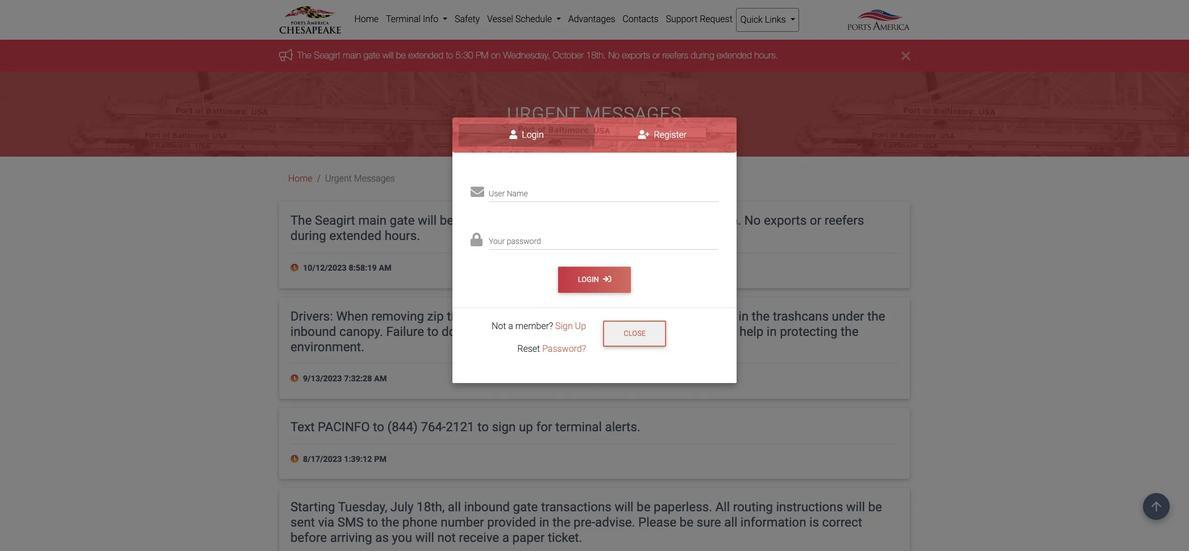 Task type: locate. For each thing, give the bounding box(es) containing it.
1 vertical spatial main
[[358, 213, 387, 228]]

am right "8:58:19"
[[379, 264, 391, 273]]

1 vertical spatial clock image
[[290, 375, 301, 384]]

2 horizontal spatial gate
[[513, 500, 538, 515]]

0 vertical spatial login
[[520, 130, 544, 141]]

before
[[290, 531, 327, 546]]

1 vertical spatial gate
[[390, 213, 415, 228]]

correct
[[822, 516, 862, 531]]

user
[[489, 189, 505, 198]]

1 horizontal spatial hours.
[[754, 50, 778, 60]]

0 horizontal spatial 18th.
[[586, 50, 606, 60]]

lock image
[[471, 233, 483, 247]]

the
[[485, 309, 503, 324], [694, 309, 712, 324], [752, 309, 770, 324], [867, 309, 885, 324], [841, 324, 859, 339], [381, 516, 399, 531], [552, 516, 570, 531]]

sign
[[555, 321, 573, 332]]

1 horizontal spatial pm
[[476, 50, 489, 60]]

am right 7:32:28
[[374, 375, 387, 384]]

you right 'as'
[[392, 531, 412, 546]]

to up 'as'
[[367, 516, 378, 531]]

0 vertical spatial wednesday,
[[503, 50, 550, 60]]

1 horizontal spatial during
[[691, 50, 714, 60]]

request
[[700, 14, 733, 24]]

environment.
[[290, 340, 364, 354]]

ties
[[447, 309, 467, 324], [715, 309, 735, 324]]

1 vertical spatial inbound
[[290, 324, 336, 339]]

extended
[[408, 50, 443, 60], [717, 50, 752, 60], [457, 213, 509, 228], [329, 229, 381, 243]]

to inside alert
[[446, 50, 453, 60]]

in
[[738, 309, 749, 324], [533, 324, 543, 339], [767, 324, 777, 339], [539, 516, 549, 531]]

18th,
[[417, 500, 445, 515]]

seagirt down urgent
[[315, 213, 355, 228]]

1 vertical spatial am
[[374, 375, 387, 384]]

1 vertical spatial 18th.
[[712, 213, 741, 228]]

5:30 down safety link
[[456, 50, 473, 60]]

transactions
[[541, 500, 612, 515]]

or
[[653, 50, 660, 60], [810, 213, 821, 228]]

clock image left 9/13/2023
[[290, 375, 301, 384]]

am for hours.
[[379, 264, 391, 273]]

the down under
[[841, 324, 859, 339]]

0 vertical spatial 18th.
[[586, 50, 606, 60]]

october
[[553, 50, 584, 60], [664, 213, 709, 228]]

1 horizontal spatial reefers
[[825, 213, 864, 228]]

tab list containing login
[[452, 118, 737, 153]]

a down provided
[[502, 531, 509, 546]]

1 vertical spatial 5:30
[[527, 213, 551, 228]]

no
[[608, 50, 619, 60], [744, 213, 761, 228]]

the seagirt main gate will be extended to 5:30 pm on wednesday, october 18th.  no exports or reefers during extended hours. link
[[297, 50, 778, 60]]

0 horizontal spatial or
[[653, 50, 660, 60]]

1 horizontal spatial home link
[[351, 8, 382, 31]]

5:30 up password
[[527, 213, 551, 228]]

support request
[[666, 14, 733, 24]]

0 vertical spatial the
[[297, 50, 311, 60]]

1 vertical spatial all
[[724, 516, 737, 531]]

in up help
[[738, 309, 749, 324]]

0 vertical spatial pm
[[476, 50, 489, 60]]

ticket.
[[548, 531, 582, 546]]

of
[[679, 309, 691, 324]]

not
[[492, 321, 506, 332]]

0 horizontal spatial login
[[520, 130, 544, 141]]

the up help
[[752, 309, 770, 324]]

0 horizontal spatial reefers
[[663, 50, 688, 60]]

0 vertical spatial you
[[669, 324, 690, 339]]

user name
[[489, 189, 528, 198]]

all down all in the right of the page
[[724, 516, 737, 531]]

to left (844) at the bottom left of the page
[[373, 420, 384, 435]]

0 horizontal spatial all
[[448, 500, 461, 515]]

0 vertical spatial for
[[693, 324, 709, 339]]

on inside alert
[[491, 50, 501, 60]]

5:30
[[456, 50, 473, 60], [527, 213, 551, 228]]

close image
[[901, 49, 910, 63]]

1 vertical spatial reefers
[[825, 213, 864, 228]]

0 vertical spatial october
[[553, 50, 584, 60]]

quick
[[740, 14, 763, 25]]

0 vertical spatial gate
[[364, 50, 380, 60]]

safety link
[[451, 8, 483, 31]]

a inside drivers: when removing zip ties at the inbound lanes, please dispose of the ties in the trashcans under the inbound canopy.  failure to do so will result in a one day ban. thank you for your help in protecting the environment.
[[546, 324, 553, 339]]

to left sign
[[478, 420, 489, 435]]

password?
[[542, 344, 586, 355]]

pm down safety link
[[476, 50, 489, 60]]

inbound up number
[[464, 500, 510, 515]]

1 horizontal spatial 5:30
[[527, 213, 551, 228]]

reset password?
[[517, 344, 586, 355]]

1 vertical spatial home link
[[288, 174, 312, 184]]

provided
[[487, 516, 536, 531]]

a left sign
[[546, 324, 553, 339]]

1 clock image from the top
[[290, 264, 301, 273]]

0 horizontal spatial gate
[[364, 50, 380, 60]]

1 horizontal spatial gate
[[390, 213, 415, 228]]

sign up link
[[555, 321, 586, 332]]

your
[[712, 324, 736, 339]]

0 vertical spatial exports
[[622, 50, 650, 60]]

0 horizontal spatial no
[[608, 50, 619, 60]]

0 vertical spatial main
[[343, 50, 361, 60]]

paper
[[512, 531, 545, 546]]

for
[[693, 324, 709, 339], [536, 420, 552, 435]]

clock image left "10/12/2023"
[[290, 264, 301, 273]]

1 vertical spatial pm
[[554, 213, 573, 228]]

in up the "paper"
[[539, 516, 549, 531]]

1 vertical spatial seagirt
[[315, 213, 355, 228]]

0 vertical spatial am
[[379, 264, 391, 273]]

2 vertical spatial gate
[[513, 500, 538, 515]]

1 vertical spatial on
[[577, 213, 591, 228]]

1 vertical spatial october
[[664, 213, 709, 228]]

for left your
[[693, 324, 709, 339]]

am
[[379, 264, 391, 273], [374, 375, 387, 384]]

0 horizontal spatial october
[[553, 50, 584, 60]]

1 horizontal spatial wednesday,
[[594, 213, 661, 228]]

seagirt right bullhorn "image"
[[314, 50, 340, 60]]

1 horizontal spatial october
[[664, 213, 709, 228]]

(844)
[[387, 420, 418, 435]]

all up number
[[448, 500, 461, 515]]

wednesday,
[[503, 50, 550, 60], [594, 213, 661, 228]]

Your password password field
[[489, 230, 718, 250]]

reefers inside alert
[[663, 50, 688, 60]]

clock image
[[290, 456, 301, 464]]

1 horizontal spatial exports
[[764, 213, 807, 228]]

the seagirt main gate will be extended to 5:30 pm on wednesday, october 18th.  no exports or reefers during extended hours.
[[297, 50, 778, 60], [290, 213, 864, 243]]

inbound up result
[[506, 309, 552, 324]]

login right user icon
[[520, 130, 544, 141]]

1 horizontal spatial you
[[669, 324, 690, 339]]

18th. inside 'the seagirt main gate will be extended to 5:30 pm on wednesday, october 18th.  no exports or reefers during extended hours.'
[[712, 213, 741, 228]]

0 horizontal spatial home link
[[288, 174, 312, 184]]

safety
[[455, 14, 480, 24]]

will inside alert
[[382, 50, 393, 60]]

to inside starting tuesday, july 18th, all inbound gate transactions will be paperless. all routing instructions will be sent via sms to the phone number provided in the pre-advise. please be sure all information is correct before arriving as you will not receive a paper ticket.
[[367, 516, 378, 531]]

be inside alert
[[396, 50, 406, 60]]

login left sign in icon in the right of the page
[[578, 276, 601, 284]]

gate inside starting tuesday, july 18th, all inbound gate transactions will be paperless. all routing instructions will be sent via sms to the phone number provided in the pre-advise. please be sure all information is correct before arriving as you will not receive a paper ticket.
[[513, 500, 538, 515]]

main
[[343, 50, 361, 60], [358, 213, 387, 228]]

0 vertical spatial seagirt
[[314, 50, 340, 60]]

phone
[[402, 516, 438, 531]]

pm up your password password field
[[554, 213, 573, 228]]

0 horizontal spatial exports
[[622, 50, 650, 60]]

wednesday, inside the seagirt main gate will be extended to 5:30 pm on wednesday, october 18th.  no exports or reefers during extended hours. alert
[[503, 50, 550, 60]]

1 vertical spatial home
[[288, 174, 312, 184]]

0 vertical spatial clock image
[[290, 264, 301, 273]]

is
[[809, 516, 819, 531]]

home
[[354, 14, 379, 24], [288, 174, 312, 184]]

the
[[297, 50, 311, 60], [290, 213, 312, 228]]

0 horizontal spatial 5:30
[[456, 50, 473, 60]]

2 horizontal spatial pm
[[554, 213, 573, 228]]

pm right 1:39:12
[[374, 455, 387, 465]]

0 horizontal spatial wednesday,
[[503, 50, 550, 60]]

paperless.
[[654, 500, 712, 515]]

2 vertical spatial inbound
[[464, 500, 510, 515]]

1 horizontal spatial for
[[693, 324, 709, 339]]

2 clock image from the top
[[290, 375, 301, 384]]

during up "10/12/2023"
[[290, 229, 326, 243]]

starting tuesday, july 18th, all inbound gate transactions will be paperless. all routing instructions will be sent via sms to the phone number provided in the pre-advise. please be sure all information is correct before arriving as you will not receive a paper ticket.
[[290, 500, 882, 546]]

0 vertical spatial or
[[653, 50, 660, 60]]

1 vertical spatial no
[[744, 213, 761, 228]]

1 horizontal spatial 18th.
[[712, 213, 741, 228]]

close
[[624, 330, 646, 338]]

1 vertical spatial hours.
[[385, 229, 420, 243]]

1 horizontal spatial all
[[724, 516, 737, 531]]

18th. inside alert
[[586, 50, 606, 60]]

you down the of on the right of the page
[[669, 324, 690, 339]]

User Name text field
[[489, 182, 718, 202]]

0 horizontal spatial pm
[[374, 455, 387, 465]]

alerts.
[[605, 420, 640, 435]]

urgent messages
[[325, 174, 395, 184]]

receive
[[459, 531, 499, 546]]

1 horizontal spatial home
[[354, 14, 379, 24]]

please
[[591, 309, 628, 324]]

1 vertical spatial login
[[578, 276, 601, 284]]

to down safety link
[[446, 50, 453, 60]]

exports
[[622, 50, 650, 60], [764, 213, 807, 228]]

1 vertical spatial the seagirt main gate will be extended to 5:30 pm on wednesday, october 18th.  no exports or reefers during extended hours.
[[290, 213, 864, 243]]

0 horizontal spatial ties
[[447, 309, 467, 324]]

to
[[446, 50, 453, 60], [512, 213, 523, 228], [427, 324, 438, 339], [373, 420, 384, 435], [478, 420, 489, 435], [367, 516, 378, 531]]

0 horizontal spatial you
[[392, 531, 412, 546]]

ties up your
[[715, 309, 735, 324]]

1 vertical spatial wednesday,
[[594, 213, 661, 228]]

register link
[[595, 124, 730, 147]]

0 vertical spatial the seagirt main gate will be extended to 5:30 pm on wednesday, october 18th.  no exports or reefers during extended hours.
[[297, 50, 778, 60]]

0 vertical spatial reefers
[[663, 50, 688, 60]]

0 vertical spatial 5:30
[[456, 50, 473, 60]]

0 horizontal spatial for
[[536, 420, 552, 435]]

am for canopy.
[[374, 375, 387, 384]]

for right up
[[536, 420, 552, 435]]

user plus image
[[638, 130, 649, 139]]

0 vertical spatial during
[[691, 50, 714, 60]]

password? link
[[542, 344, 586, 355]]

tuesday,
[[338, 500, 387, 515]]

764-
[[421, 420, 446, 435]]

the seagirt main gate will be extended to 5:30 pm on wednesday, october 18th.  no exports or reefers during extended hours. alert
[[0, 40, 1189, 72]]

reefers
[[663, 50, 688, 60], [825, 213, 864, 228]]

login inside tab list
[[520, 130, 544, 141]]

0 horizontal spatial during
[[290, 229, 326, 243]]

password
[[507, 237, 541, 246]]

1 vertical spatial during
[[290, 229, 326, 243]]

1 horizontal spatial login
[[578, 276, 601, 284]]

clock image
[[290, 264, 301, 273], [290, 375, 301, 384]]

you
[[669, 324, 690, 339], [392, 531, 412, 546]]

0 vertical spatial home
[[354, 14, 379, 24]]

during down 'support request' link
[[691, 50, 714, 60]]

0 vertical spatial no
[[608, 50, 619, 60]]

1 horizontal spatial no
[[744, 213, 761, 228]]

1 vertical spatial you
[[392, 531, 412, 546]]

the right the of on the right of the page
[[694, 309, 712, 324]]

0 horizontal spatial home
[[288, 174, 312, 184]]

be
[[396, 50, 406, 60], [440, 213, 454, 228], [637, 500, 651, 515], [868, 500, 882, 515], [680, 516, 693, 531]]

the right under
[[867, 309, 885, 324]]

to down zip
[[427, 324, 438, 339]]

ties up "do"
[[447, 309, 467, 324]]

2121
[[446, 420, 474, 435]]

you inside drivers: when removing zip ties at the inbound lanes, please dispose of the ties in the trashcans under the inbound canopy.  failure to do so will result in a one day ban. thank you for your help in protecting the environment.
[[669, 324, 690, 339]]

1 vertical spatial the
[[290, 213, 312, 228]]

0 vertical spatial on
[[491, 50, 501, 60]]

in right help
[[767, 324, 777, 339]]

member?
[[515, 321, 553, 332]]

help
[[740, 324, 764, 339]]

1 horizontal spatial ties
[[715, 309, 735, 324]]

1 horizontal spatial on
[[577, 213, 591, 228]]

1 vertical spatial or
[[810, 213, 821, 228]]

contacts link
[[619, 8, 662, 31]]

the inside alert
[[297, 50, 311, 60]]

urgent
[[325, 174, 352, 184]]

tab list
[[452, 118, 737, 153]]

0 horizontal spatial on
[[491, 50, 501, 60]]

will
[[382, 50, 393, 60], [418, 213, 437, 228], [476, 324, 495, 339], [615, 500, 634, 515], [846, 500, 865, 515], [415, 531, 434, 546]]

a
[[508, 321, 513, 332], [546, 324, 553, 339], [502, 531, 509, 546]]

0 vertical spatial hours.
[[754, 50, 778, 60]]

1 ties from the left
[[447, 309, 467, 324]]

inbound down drivers:
[[290, 324, 336, 339]]

one
[[556, 324, 578, 339]]



Task type: vqa. For each thing, say whether or not it's contained in the screenshot.
The Seagirt Marine Terminal gates will be open on October 9th, Columbus Day. The main gate and New Vail gate will process trucks from 6:00 AM – 3:30 PM, reefers included.
no



Task type: describe. For each thing, give the bounding box(es) containing it.
dispose
[[631, 309, 676, 324]]

drivers:
[[290, 309, 333, 324]]

during inside 'the seagirt main gate will be extended to 5:30 pm on wednesday, october 18th.  no exports or reefers during extended hours.'
[[290, 229, 326, 243]]

you inside starting tuesday, july 18th, all inbound gate transactions will be paperless. all routing instructions will be sent via sms to the phone number provided in the pre-advise. please be sure all information is correct before arriving as you will not receive a paper ticket.
[[392, 531, 412, 546]]

canopy.
[[339, 324, 383, 339]]

failure
[[386, 324, 424, 339]]

text
[[290, 420, 315, 435]]

1:39:12
[[344, 455, 372, 465]]

advantages
[[568, 14, 615, 24]]

5:30 inside 'the seagirt main gate will be extended to 5:30 pm on wednesday, october 18th.  no exports or reefers during extended hours.'
[[527, 213, 551, 228]]

login inside button
[[578, 276, 601, 284]]

links
[[765, 14, 786, 25]]

pm inside 'the seagirt main gate will be extended to 5:30 pm on wednesday, october 18th.  no exports or reefers during extended hours.'
[[554, 213, 573, 228]]

sign in image
[[603, 276, 611, 284]]

seagirt inside 'the seagirt main gate will be extended to 5:30 pm on wednesday, october 18th.  no exports or reefers during extended hours.'
[[315, 213, 355, 228]]

main inside the seagirt main gate will be extended to 5:30 pm on wednesday, october 18th.  no exports or reefers during extended hours. alert
[[343, 50, 361, 60]]

1 horizontal spatial or
[[810, 213, 821, 228]]

starting
[[290, 500, 335, 515]]

your
[[489, 237, 505, 246]]

will inside drivers: when removing zip ties at the inbound lanes, please dispose of the ties in the trashcans under the inbound canopy.  failure to do so will result in a one day ban. thank you for your help in protecting the environment.
[[476, 324, 495, 339]]

no inside 'the seagirt main gate will be extended to 5:30 pm on wednesday, october 18th.  no exports or reefers during extended hours.'
[[744, 213, 761, 228]]

july
[[390, 500, 414, 515]]

october inside the seagirt main gate will be extended to 5:30 pm on wednesday, october 18th.  no exports or reefers during extended hours. alert
[[553, 50, 584, 60]]

day
[[581, 324, 601, 339]]

a right not
[[508, 321, 513, 332]]

support
[[666, 14, 698, 24]]

0 horizontal spatial hours.
[[385, 229, 420, 243]]

bullhorn image
[[279, 49, 297, 61]]

ban.
[[604, 324, 628, 339]]

sms
[[337, 516, 364, 531]]

please
[[638, 516, 676, 531]]

your password
[[489, 237, 541, 246]]

hours. inside alert
[[754, 50, 778, 60]]

or inside alert
[[653, 50, 660, 60]]

pre-
[[574, 516, 595, 531]]

the up the ticket.
[[552, 516, 570, 531]]

seagirt inside alert
[[314, 50, 340, 60]]

login button
[[558, 267, 631, 293]]

quick links link
[[736, 8, 799, 32]]

0 vertical spatial home link
[[351, 8, 382, 31]]

trashcans
[[773, 309, 829, 324]]

0 vertical spatial all
[[448, 500, 461, 515]]

0 vertical spatial inbound
[[506, 309, 552, 324]]

advise.
[[595, 516, 635, 531]]

result
[[498, 324, 530, 339]]

removing
[[371, 309, 424, 324]]

to up your password
[[512, 213, 523, 228]]

2 ties from the left
[[715, 309, 735, 324]]

close button
[[603, 321, 666, 347]]

terminal
[[555, 420, 602, 435]]

2 vertical spatial pm
[[374, 455, 387, 465]]

user image
[[509, 130, 517, 139]]

information
[[741, 516, 806, 531]]

so
[[459, 324, 473, 339]]

advantages link
[[565, 8, 619, 31]]

login link
[[459, 124, 595, 147]]

8:58:19
[[349, 264, 377, 273]]

messages
[[354, 174, 395, 184]]

routing
[[733, 500, 773, 515]]

5:30 inside alert
[[456, 50, 473, 60]]

1 vertical spatial exports
[[764, 213, 807, 228]]

wednesday, inside 'the seagirt main gate will be extended to 5:30 pm on wednesday, october 18th.  no exports or reefers during extended hours.'
[[594, 213, 661, 228]]

sign
[[492, 420, 516, 435]]

pacinfo
[[318, 420, 370, 435]]

the seagirt main gate will be extended to 5:30 pm on wednesday, october 18th.  no exports or reefers during extended hours. inside the seagirt main gate will be extended to 5:30 pm on wednesday, october 18th.  no exports or reefers during extended hours. alert
[[297, 50, 778, 60]]

all
[[715, 500, 730, 515]]

clock image for drivers: when removing zip ties at the inbound lanes, please dispose of the ties in the trashcans under the inbound canopy.  failure to do so will result in a one day ban. thank you for your help in protecting the environment.
[[290, 375, 301, 384]]

instructions
[[776, 500, 843, 515]]

envelope image
[[471, 185, 484, 199]]

up
[[575, 321, 586, 332]]

register
[[652, 130, 687, 141]]

support request link
[[662, 8, 736, 31]]

the right at
[[485, 309, 503, 324]]

as
[[375, 531, 389, 546]]

no inside alert
[[608, 50, 619, 60]]

drivers: when removing zip ties at the inbound lanes, please dispose of the ties in the trashcans under the inbound canopy.  failure to do so will result in a one day ban. thank you for your help in protecting the environment.
[[290, 309, 885, 354]]

up
[[519, 420, 533, 435]]

exports inside alert
[[622, 50, 650, 60]]

do
[[442, 324, 456, 339]]

at
[[471, 309, 482, 324]]

go to top image
[[1143, 494, 1170, 521]]

on inside 'the seagirt main gate will be extended to 5:30 pm on wednesday, october 18th.  no exports or reefers during extended hours.'
[[577, 213, 591, 228]]

to inside drivers: when removing zip ties at the inbound lanes, please dispose of the ties in the trashcans under the inbound canopy.  failure to do so will result in a one day ban. thank you for your help in protecting the environment.
[[427, 324, 438, 339]]

protecting
[[780, 324, 838, 339]]

be inside 'the seagirt main gate will be extended to 5:30 pm on wednesday, october 18th.  no exports or reefers during extended hours.'
[[440, 213, 454, 228]]

under
[[832, 309, 864, 324]]

inbound inside starting tuesday, july 18th, all inbound gate transactions will be paperless. all routing instructions will be sent via sms to the phone number provided in the pre-advise. please be sure all information is correct before arriving as you will not receive a paper ticket.
[[464, 500, 510, 515]]

clock image for the seagirt main gate will be extended to 5:30 pm on wednesday, october 18th.  no exports or reefers during extended hours.
[[290, 264, 301, 273]]

10/12/2023
[[303, 264, 347, 273]]

10/12/2023 8:58:19 am
[[301, 264, 391, 273]]

in inside starting tuesday, july 18th, all inbound gate transactions will be paperless. all routing instructions will be sent via sms to the phone number provided in the pre-advise. please be sure all information is correct before arriving as you will not receive a paper ticket.
[[539, 516, 549, 531]]

9/13/2023
[[303, 375, 342, 384]]

8/17/2023
[[303, 455, 342, 465]]

sent
[[290, 516, 315, 531]]

lanes,
[[555, 309, 588, 324]]

for inside drivers: when removing zip ties at the inbound lanes, please dispose of the ties in the trashcans under the inbound canopy.  failure to do so will result in a one day ban. thank you for your help in protecting the environment.
[[693, 324, 709, 339]]

8/17/2023 1:39:12 pm
[[301, 455, 387, 465]]

gate inside alert
[[364, 50, 380, 60]]

pm inside alert
[[476, 50, 489, 60]]

7:32:28
[[344, 375, 372, 384]]

reset
[[517, 344, 540, 355]]

not a member? sign up
[[492, 321, 586, 332]]

in up reset
[[533, 324, 543, 339]]

arriving
[[330, 531, 372, 546]]

a inside starting tuesday, july 18th, all inbound gate transactions will be paperless. all routing instructions will be sent via sms to the phone number provided in the pre-advise. please be sure all information is correct before arriving as you will not receive a paper ticket.
[[502, 531, 509, 546]]

name
[[507, 189, 528, 198]]

text pacinfo to (844) 764-2121 to sign up for terminal alerts.
[[290, 420, 640, 435]]

sure
[[697, 516, 721, 531]]

1 vertical spatial for
[[536, 420, 552, 435]]

9/13/2023 7:32:28 am
[[301, 375, 387, 384]]

quick links
[[740, 14, 788, 25]]

during inside the seagirt main gate will be extended to 5:30 pm on wednesday, october 18th.  no exports or reefers during extended hours. alert
[[691, 50, 714, 60]]

the up 'as'
[[381, 516, 399, 531]]

via
[[318, 516, 334, 531]]



